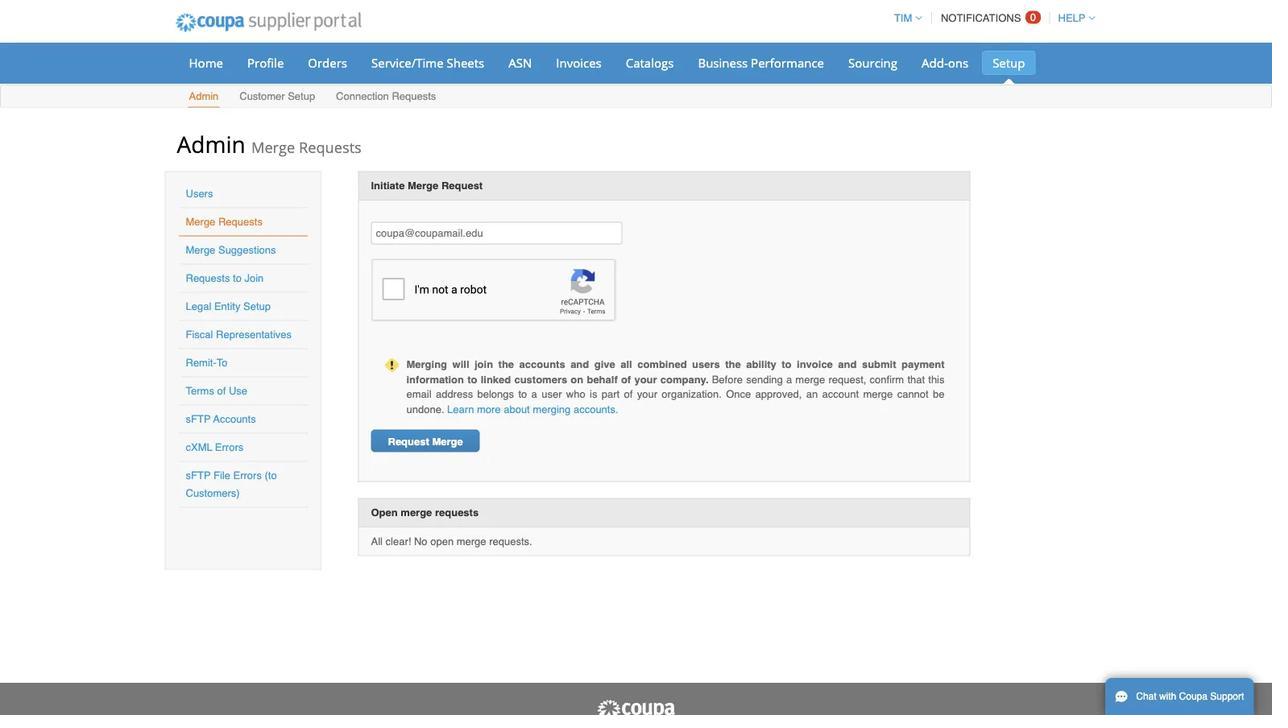 Task type: describe. For each thing, give the bounding box(es) containing it.
add-ons
[[922, 54, 969, 71]]

no
[[414, 535, 428, 548]]

profile
[[247, 54, 284, 71]]

tim
[[894, 12, 912, 24]]

2 and from the left
[[838, 358, 857, 371]]

merge suggestions
[[186, 244, 276, 256]]

performance
[[751, 54, 824, 71]]

use
[[229, 385, 247, 397]]

users link
[[186, 188, 213, 200]]

home link
[[178, 51, 234, 75]]

request,
[[829, 373, 867, 386]]

0 vertical spatial errors
[[215, 442, 244, 454]]

accounts.
[[574, 403, 619, 415]]

merge down users link
[[186, 216, 215, 228]]

requests
[[435, 507, 479, 519]]

be
[[933, 388, 945, 400]]

fiscal representatives
[[186, 329, 292, 341]]

requests to join link
[[186, 272, 264, 284]]

join
[[245, 272, 264, 284]]

will
[[453, 358, 469, 371]]

sftp for sftp accounts
[[186, 413, 211, 425]]

merge for admin
[[251, 137, 295, 157]]

admin link
[[188, 87, 219, 108]]

requests inside 'admin merge requests'
[[299, 137, 362, 157]]

admin for admin
[[189, 90, 219, 102]]

sourcing
[[849, 54, 898, 71]]

accounts
[[213, 413, 256, 425]]

learn more about merging accounts.
[[447, 403, 619, 415]]

to
[[217, 357, 228, 369]]

part
[[602, 388, 620, 400]]

before
[[712, 373, 743, 386]]

0
[[1031, 11, 1036, 23]]

ability
[[746, 358, 777, 371]]

of inside merging will join the accounts and give all combined users the ability to invoice and submit payment information to linked customers on behalf of your company.
[[621, 373, 631, 386]]

learn
[[447, 403, 474, 415]]

merge for initiate
[[408, 180, 439, 192]]

customer setup link
[[239, 87, 316, 108]]

2 the from the left
[[725, 358, 741, 371]]

merge down merge requests at left top
[[186, 244, 215, 256]]

2 vertical spatial setup
[[243, 301, 271, 313]]

this
[[929, 373, 945, 386]]

customers)
[[186, 488, 240, 500]]

requests to join
[[186, 272, 264, 284]]

user
[[542, 388, 562, 400]]

merging will join the accounts and give all combined users the ability to invoice and submit payment information to linked customers on behalf of your company.
[[407, 358, 945, 386]]

is
[[590, 388, 597, 400]]

customers
[[514, 373, 567, 386]]

sftp for sftp file errors (to customers)
[[186, 470, 211, 482]]

admin for admin merge requests
[[177, 129, 246, 159]]

(to
[[265, 470, 277, 482]]

submit
[[862, 358, 897, 371]]

cxml
[[186, 442, 212, 454]]

coupa
[[1179, 691, 1208, 703]]

merge requests
[[186, 216, 263, 228]]

chat with coupa support button
[[1106, 679, 1254, 716]]

request merge
[[388, 436, 463, 448]]

sftp accounts link
[[186, 413, 256, 425]]

help
[[1059, 12, 1086, 24]]

accounts
[[519, 358, 565, 371]]

orders
[[308, 54, 347, 71]]

invoice
[[797, 358, 833, 371]]

1 horizontal spatial coupa supplier portal image
[[596, 699, 677, 716]]

merge down confirm
[[863, 388, 893, 400]]

organization.
[[662, 388, 722, 400]]

service/time sheets
[[371, 54, 484, 71]]

terms
[[186, 385, 214, 397]]

terms of use link
[[186, 385, 247, 397]]

company.
[[661, 373, 709, 386]]

merge up no
[[401, 507, 432, 519]]

to right 'ability'
[[782, 358, 792, 371]]

ons
[[948, 54, 969, 71]]

remit-
[[186, 357, 217, 369]]

invoices link
[[546, 51, 612, 75]]

once
[[726, 388, 751, 400]]

service/time
[[371, 54, 444, 71]]

notifications 0
[[941, 11, 1036, 24]]

your inside before sending a merge request, confirm that this email address belongs to a user who is part of your organization. once approved, an account merge cannot be undone.
[[637, 388, 658, 400]]

more
[[477, 403, 501, 415]]

customer
[[240, 90, 285, 102]]

sftp file errors (to customers)
[[186, 470, 277, 500]]

requests down service/time at the left top
[[392, 90, 436, 102]]

file
[[213, 470, 230, 482]]

requests up suggestions
[[218, 216, 263, 228]]

initiate merge request
[[371, 180, 483, 192]]

address
[[436, 388, 473, 400]]

request inside button
[[388, 436, 429, 448]]

sourcing link
[[838, 51, 908, 75]]

sftp accounts
[[186, 413, 256, 425]]

to left join
[[233, 272, 242, 284]]

representatives
[[216, 329, 292, 341]]

sftp file errors (to customers) link
[[186, 470, 277, 500]]

home
[[189, 54, 223, 71]]

join
[[475, 358, 493, 371]]

account
[[822, 388, 859, 400]]

your inside merging will join the accounts and give all combined users the ability to invoice and submit payment information to linked customers on behalf of your company.
[[635, 373, 657, 386]]



Task type: locate. For each thing, give the bounding box(es) containing it.
tim link
[[887, 12, 922, 24]]

0 horizontal spatial request
[[388, 436, 429, 448]]

all clear! no open merge requests.
[[371, 535, 532, 548]]

1 vertical spatial sftp
[[186, 470, 211, 482]]

request down undone.
[[388, 436, 429, 448]]

asn link
[[498, 51, 543, 75]]

legal entity setup
[[186, 301, 271, 313]]

fiscal representatives link
[[186, 329, 292, 341]]

0 horizontal spatial the
[[498, 358, 514, 371]]

1 horizontal spatial setup
[[288, 90, 315, 102]]

profile link
[[237, 51, 294, 75]]

with
[[1160, 691, 1177, 703]]

of inside before sending a merge request, confirm that this email address belongs to a user who is part of your organization. once approved, an account merge cannot be undone.
[[624, 388, 633, 400]]

1 horizontal spatial request
[[442, 180, 483, 192]]

requests.
[[489, 535, 532, 548]]

of left use
[[217, 385, 226, 397]]

chat with coupa support
[[1136, 691, 1244, 703]]

0 vertical spatial request
[[442, 180, 483, 192]]

business
[[698, 54, 748, 71]]

connection
[[336, 90, 389, 102]]

0 horizontal spatial coupa supplier portal image
[[165, 2, 372, 43]]

payment
[[902, 358, 945, 371]]

undone.
[[407, 403, 444, 415]]

1 sftp from the top
[[186, 413, 211, 425]]

2 sftp from the top
[[186, 470, 211, 482]]

1 vertical spatial your
[[637, 388, 658, 400]]

to inside before sending a merge request, confirm that this email address belongs to a user who is part of your organization. once approved, an account merge cannot be undone.
[[518, 388, 527, 400]]

open merge requests
[[371, 507, 479, 519]]

asn
[[509, 54, 532, 71]]

admin merge requests
[[177, 129, 362, 159]]

of right part
[[624, 388, 633, 400]]

sftp up cxml
[[186, 413, 211, 425]]

coupa supplier portal image
[[165, 2, 372, 43], [596, 699, 677, 716]]

the up before
[[725, 358, 741, 371]]

entity
[[214, 301, 240, 313]]

errors down accounts on the left bottom
[[215, 442, 244, 454]]

merge up an
[[796, 373, 825, 386]]

merge for request
[[432, 436, 463, 448]]

to up about
[[518, 388, 527, 400]]

cannot
[[897, 388, 929, 400]]

sftp up customers)
[[186, 470, 211, 482]]

sending
[[746, 373, 783, 386]]

errors inside sftp file errors (to customers)
[[233, 470, 262, 482]]

admin down home link
[[189, 90, 219, 102]]

connection requests link
[[335, 87, 437, 108]]

cxml errors
[[186, 442, 244, 454]]

merge down learn
[[432, 436, 463, 448]]

and up on
[[571, 358, 589, 371]]

navigation containing notifications 0
[[887, 2, 1096, 34]]

requests up the legal
[[186, 272, 230, 284]]

orders link
[[298, 51, 358, 75]]

navigation
[[887, 2, 1096, 34]]

users
[[186, 188, 213, 200]]

setup down join
[[243, 301, 271, 313]]

1 and from the left
[[571, 358, 589, 371]]

catalogs
[[626, 54, 674, 71]]

1 vertical spatial request
[[388, 436, 429, 448]]

merge down customer setup link
[[251, 137, 295, 157]]

0 vertical spatial a
[[786, 373, 792, 386]]

1 vertical spatial a
[[532, 388, 537, 400]]

fiscal
[[186, 329, 213, 341]]

merging
[[407, 358, 447, 371]]

1 vertical spatial coupa supplier portal image
[[596, 699, 677, 716]]

all
[[621, 358, 632, 371]]

to down join
[[468, 373, 477, 386]]

sheets
[[447, 54, 484, 71]]

requests down connection
[[299, 137, 362, 157]]

0 horizontal spatial and
[[571, 358, 589, 371]]

open
[[371, 507, 398, 519]]

linked
[[481, 373, 511, 386]]

errors left (to
[[233, 470, 262, 482]]

that
[[908, 373, 925, 386]]

customer setup
[[240, 90, 315, 102]]

about
[[504, 403, 530, 415]]

1 vertical spatial errors
[[233, 470, 262, 482]]

merge
[[796, 373, 825, 386], [863, 388, 893, 400], [401, 507, 432, 519], [457, 535, 486, 548]]

request up coupa@coupamail.edu text box
[[442, 180, 483, 192]]

open
[[430, 535, 454, 548]]

merge right initiate
[[408, 180, 439, 192]]

0 vertical spatial coupa supplier portal image
[[165, 2, 372, 43]]

0 vertical spatial sftp
[[186, 413, 211, 425]]

email
[[407, 388, 432, 400]]

terms of use
[[186, 385, 247, 397]]

0 horizontal spatial setup
[[243, 301, 271, 313]]

setup down notifications 0
[[993, 54, 1025, 71]]

a
[[786, 373, 792, 386], [532, 388, 537, 400]]

on
[[571, 373, 584, 386]]

connection requests
[[336, 90, 436, 102]]

0 vertical spatial setup
[[993, 54, 1025, 71]]

give
[[594, 358, 615, 371]]

and up request,
[[838, 358, 857, 371]]

1 horizontal spatial the
[[725, 358, 741, 371]]

setup right customer
[[288, 90, 315, 102]]

merge right open
[[457, 535, 486, 548]]

business performance
[[698, 54, 824, 71]]

catalogs link
[[615, 51, 684, 75]]

1 vertical spatial admin
[[177, 129, 246, 159]]

1 horizontal spatial a
[[786, 373, 792, 386]]

approved,
[[756, 388, 802, 400]]

0 horizontal spatial a
[[532, 388, 537, 400]]

setup link
[[982, 51, 1036, 75]]

merge inside button
[[432, 436, 463, 448]]

merge suggestions link
[[186, 244, 276, 256]]

support
[[1211, 691, 1244, 703]]

1 vertical spatial setup
[[288, 90, 315, 102]]

before sending a merge request, confirm that this email address belongs to a user who is part of your organization. once approved, an account merge cannot be undone.
[[407, 373, 945, 415]]

invoices
[[556, 54, 602, 71]]

service/time sheets link
[[361, 51, 495, 75]]

0 vertical spatial admin
[[189, 90, 219, 102]]

the
[[498, 358, 514, 371], [725, 358, 741, 371]]

sftp inside sftp file errors (to customers)
[[186, 470, 211, 482]]

of down all
[[621, 373, 631, 386]]

remit-to
[[186, 357, 228, 369]]

belongs
[[477, 388, 514, 400]]

suggestions
[[218, 244, 276, 256]]

business performance link
[[688, 51, 835, 75]]

1 horizontal spatial and
[[838, 358, 857, 371]]

information
[[407, 373, 464, 386]]

learn more about merging accounts. link
[[447, 403, 619, 415]]

1 the from the left
[[498, 358, 514, 371]]

0 vertical spatial your
[[635, 373, 657, 386]]

add-
[[922, 54, 948, 71]]

an
[[806, 388, 818, 400]]

coupa@coupamail.edu text field
[[371, 222, 623, 245]]

a up approved,
[[786, 373, 792, 386]]

behalf
[[587, 373, 618, 386]]

the up linked
[[498, 358, 514, 371]]

setup
[[993, 54, 1025, 71], [288, 90, 315, 102], [243, 301, 271, 313]]

your
[[635, 373, 657, 386], [637, 388, 658, 400]]

a up learn more about merging accounts. link on the bottom left
[[532, 388, 537, 400]]

cxml errors link
[[186, 442, 244, 454]]

admin down admin link
[[177, 129, 246, 159]]

clear!
[[386, 535, 411, 548]]

admin
[[189, 90, 219, 102], [177, 129, 246, 159]]

request
[[442, 180, 483, 192], [388, 436, 429, 448]]

combined
[[638, 358, 687, 371]]

merge
[[251, 137, 295, 157], [408, 180, 439, 192], [186, 216, 215, 228], [186, 244, 215, 256], [432, 436, 463, 448]]

confirm
[[870, 373, 904, 386]]

merge inside 'admin merge requests'
[[251, 137, 295, 157]]

2 horizontal spatial setup
[[993, 54, 1025, 71]]



Task type: vqa. For each thing, say whether or not it's contained in the screenshot.
Requests to Join
yes



